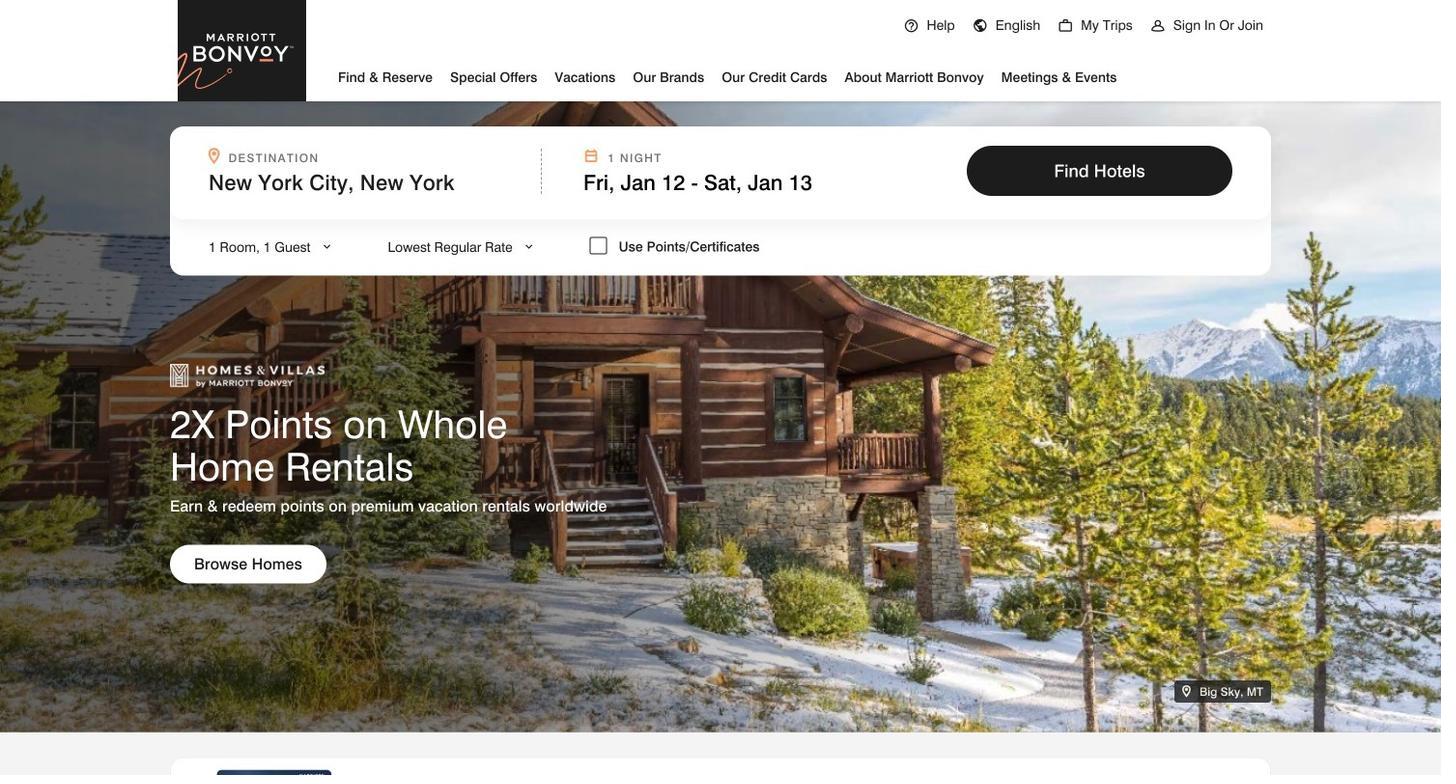 Task type: vqa. For each thing, say whether or not it's contained in the screenshot.
View
no



Task type: locate. For each thing, give the bounding box(es) containing it.
2 horizontal spatial round image
[[1151, 18, 1166, 34]]

homes & villas by marriott bonvoy image
[[170, 364, 325, 388]]

marriott bonvoy boundless® credit card from chase image
[[194, 770, 354, 776]]

0 horizontal spatial round image
[[904, 18, 919, 34]]

destination field
[[209, 170, 529, 195]]

1 round image from the left
[[904, 18, 919, 34]]

round image
[[904, 18, 919, 34], [973, 18, 988, 34], [1151, 18, 1166, 34]]

dropdown down image
[[320, 239, 334, 256]]

location image
[[1183, 685, 1197, 700]]

1 horizontal spatial round image
[[973, 18, 988, 34]]

None search field
[[170, 127, 1272, 276]]



Task type: describe. For each thing, give the bounding box(es) containing it.
3 round image from the left
[[1151, 18, 1166, 34]]

2 round image from the left
[[973, 18, 988, 34]]

round image
[[1058, 18, 1074, 34]]

Where can we take you? text field
[[209, 170, 504, 195]]

dropdown down image
[[522, 239, 536, 256]]



